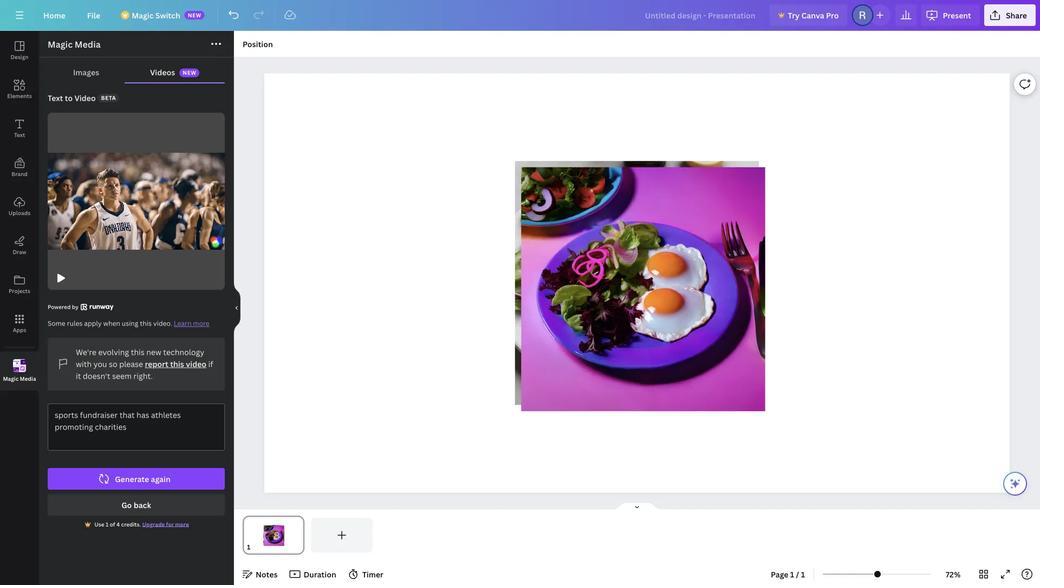Task type: describe. For each thing, give the bounding box(es) containing it.
4
[[117, 521, 120, 528]]

go
[[122, 500, 132, 510]]

1 horizontal spatial magic media
[[48, 38, 101, 50]]

if
[[208, 359, 213, 369]]

upgrade for more link
[[142, 521, 189, 528]]

learn more link
[[174, 319, 210, 328]]

powered by
[[48, 304, 79, 311]]

report
[[145, 359, 169, 369]]

go back
[[122, 500, 151, 510]]

projects button
[[0, 265, 39, 304]]

notes button
[[239, 566, 282, 583]]

evolving
[[98, 347, 129, 357]]

file button
[[78, 4, 109, 26]]

2 horizontal spatial 1
[[802, 569, 806, 580]]

Page title text field
[[255, 542, 260, 553]]

you
[[94, 359, 107, 369]]

draw
[[13, 248, 26, 256]]

report this video link
[[145, 359, 207, 369]]

uploads button
[[0, 187, 39, 226]]

by
[[72, 304, 79, 311]]

again
[[151, 474, 171, 484]]

some rules apply when using this video. learn more
[[48, 319, 210, 328]]

main menu bar
[[0, 0, 1041, 31]]

generate again
[[115, 474, 171, 484]]

present button
[[922, 4, 981, 26]]

design
[[11, 53, 28, 60]]

images
[[73, 67, 99, 77]]

elements
[[7, 92, 32, 99]]

this inside we're evolving this new technology with you so please
[[131, 347, 145, 357]]

duration button
[[286, 566, 341, 583]]

please
[[119, 359, 143, 369]]

72% button
[[936, 566, 971, 583]]

page 1 / 1
[[771, 569, 806, 580]]

using
[[122, 319, 138, 328]]

beta
[[101, 94, 116, 102]]

position
[[243, 39, 273, 49]]

draw button
[[0, 226, 39, 265]]

brand
[[12, 170, 27, 178]]

1 vertical spatial new
[[183, 69, 196, 77]]

technology
[[163, 347, 204, 357]]

Design title text field
[[637, 4, 766, 26]]

images button
[[48, 62, 125, 82]]

timer
[[362, 569, 384, 580]]

1 vertical spatial magic
[[48, 38, 73, 50]]

powered
[[48, 304, 71, 311]]

when
[[103, 319, 120, 328]]

some
[[48, 319, 65, 328]]

share button
[[985, 4, 1036, 26]]

Describe a scene. Include colors, places, movement... text field
[[48, 404, 224, 450]]

1 for /
[[791, 569, 795, 580]]

side panel tab list
[[0, 31, 39, 391]]

magic switch
[[132, 10, 180, 20]]

1 horizontal spatial media
[[75, 38, 101, 50]]

present
[[943, 10, 972, 20]]

videos
[[150, 67, 175, 77]]

try
[[788, 10, 800, 20]]

magic media inside button
[[3, 375, 36, 383]]

elements button
[[0, 70, 39, 109]]

notes
[[256, 569, 278, 580]]

page 1 image
[[243, 518, 305, 553]]

magic inside main menu bar
[[132, 10, 154, 20]]

report this video
[[145, 359, 207, 369]]

1 for of
[[106, 521, 109, 528]]

1 horizontal spatial more
[[193, 319, 210, 328]]

text button
[[0, 109, 39, 148]]

generate
[[115, 474, 149, 484]]

timer button
[[345, 566, 388, 583]]

apps
[[13, 326, 26, 334]]



Task type: locate. For each thing, give the bounding box(es) containing it.
1 horizontal spatial 1
[[791, 569, 795, 580]]

1 left /
[[791, 569, 795, 580]]

more right for
[[175, 521, 189, 528]]

to
[[65, 93, 73, 103]]

video.
[[153, 319, 172, 328]]

this up please
[[131, 347, 145, 357]]

1 vertical spatial more
[[175, 521, 189, 528]]

2 vertical spatial magic
[[3, 375, 19, 383]]

apply
[[84, 319, 102, 328]]

new inside main menu bar
[[188, 11, 202, 19]]

runway logo image
[[81, 304, 114, 311]]

video
[[75, 93, 96, 103]]

1 left of
[[106, 521, 109, 528]]

1 right /
[[802, 569, 806, 580]]

magic left switch
[[132, 10, 154, 20]]

home link
[[35, 4, 74, 26]]

magic inside button
[[3, 375, 19, 383]]

it
[[76, 371, 81, 381]]

design button
[[0, 31, 39, 70]]

of
[[110, 521, 115, 528]]

1
[[106, 521, 109, 528], [791, 569, 795, 580], [802, 569, 806, 580]]

text for text
[[14, 131, 25, 138]]

page
[[771, 569, 789, 580]]

hide image
[[234, 282, 241, 334]]

upgrade
[[142, 521, 165, 528]]

0 horizontal spatial magic
[[3, 375, 19, 383]]

canva assistant image
[[1009, 478, 1022, 491]]

apps button
[[0, 304, 39, 343]]

magic
[[132, 10, 154, 20], [48, 38, 73, 50], [3, 375, 19, 383]]

0 vertical spatial this
[[140, 319, 152, 328]]

duration
[[304, 569, 336, 580]]

with
[[76, 359, 92, 369]]

magic media up the images
[[48, 38, 101, 50]]

for
[[166, 521, 174, 528]]

video
[[186, 359, 207, 369]]

uploads
[[9, 209, 30, 217]]

2 vertical spatial this
[[170, 359, 184, 369]]

1 vertical spatial media
[[20, 375, 36, 383]]

1 horizontal spatial magic
[[48, 38, 73, 50]]

0 vertical spatial more
[[193, 319, 210, 328]]

media
[[75, 38, 101, 50], [20, 375, 36, 383]]

0 vertical spatial magic
[[132, 10, 154, 20]]

this right the using
[[140, 319, 152, 328]]

text inside button
[[14, 131, 25, 138]]

magic down apps
[[3, 375, 19, 383]]

magic media
[[48, 38, 101, 50], [3, 375, 36, 383]]

back
[[134, 500, 151, 510]]

1 horizontal spatial text
[[48, 93, 63, 103]]

0 vertical spatial media
[[75, 38, 101, 50]]

use
[[94, 521, 104, 528]]

hide pages image
[[611, 502, 663, 511]]

more right the learn
[[193, 319, 210, 328]]

1 vertical spatial magic media
[[3, 375, 36, 383]]

2 horizontal spatial magic
[[132, 10, 154, 20]]

projects
[[9, 287, 30, 295]]

right.
[[134, 371, 153, 381]]

text for text to video beta
[[48, 93, 63, 103]]

use 1 of 4 credits. upgrade for more
[[94, 521, 189, 528]]

media up images button
[[75, 38, 101, 50]]

text up 'brand' button
[[14, 131, 25, 138]]

new
[[188, 11, 202, 19], [183, 69, 196, 77]]

0 horizontal spatial text
[[14, 131, 25, 138]]

0 vertical spatial magic media
[[48, 38, 101, 50]]

media inside button
[[20, 375, 36, 383]]

credits.
[[121, 521, 141, 528]]

new right switch
[[188, 11, 202, 19]]

so
[[109, 359, 117, 369]]

canva
[[802, 10, 825, 20]]

media down apps
[[20, 375, 36, 383]]

if it doesn't seem right.
[[76, 359, 213, 381]]

learn
[[174, 319, 192, 328]]

file
[[87, 10, 100, 20]]

new
[[146, 347, 161, 357]]

seem
[[112, 371, 132, 381]]

brand button
[[0, 148, 39, 187]]

rules
[[67, 319, 83, 328]]

magic down home
[[48, 38, 73, 50]]

text left to
[[48, 93, 63, 103]]

/
[[797, 569, 800, 580]]

magic media button
[[0, 352, 39, 391]]

more
[[193, 319, 210, 328], [175, 521, 189, 528]]

we're evolving this new technology with you so please
[[76, 347, 204, 369]]

pro
[[827, 10, 839, 20]]

try canva pro
[[788, 10, 839, 20]]

go back button
[[48, 494, 225, 516]]

1 vertical spatial text
[[14, 131, 25, 138]]

position button
[[239, 35, 277, 53]]

1 vertical spatial this
[[131, 347, 145, 357]]

home
[[43, 10, 65, 20]]

generate again button
[[48, 468, 225, 490]]

0 horizontal spatial magic media
[[3, 375, 36, 383]]

0 horizontal spatial 1
[[106, 521, 109, 528]]

0 horizontal spatial media
[[20, 375, 36, 383]]

share
[[1007, 10, 1028, 20]]

switch
[[155, 10, 180, 20]]

0 vertical spatial text
[[48, 93, 63, 103]]

try canva pro button
[[770, 4, 848, 26]]

new right videos at the top
[[183, 69, 196, 77]]

doesn't
[[83, 371, 110, 381]]

0 horizontal spatial more
[[175, 521, 189, 528]]

text to video beta
[[48, 93, 116, 103]]

text
[[48, 93, 63, 103], [14, 131, 25, 138]]

this
[[140, 319, 152, 328], [131, 347, 145, 357], [170, 359, 184, 369]]

0 vertical spatial new
[[188, 11, 202, 19]]

magic media down apps
[[3, 375, 36, 383]]

72%
[[946, 569, 961, 580]]

this down technology
[[170, 359, 184, 369]]

we're
[[76, 347, 96, 357]]



Task type: vqa. For each thing, say whether or not it's contained in the screenshot.
'Square' IMAGE
no



